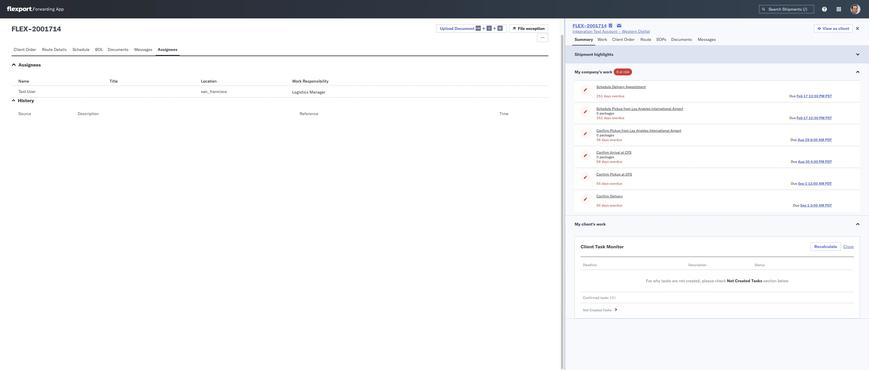 Task type: locate. For each thing, give the bounding box(es) containing it.
2 vertical spatial pickup
[[611, 172, 621, 176]]

1 vertical spatial description
[[689, 263, 707, 267]]

tasks
[[662, 278, 672, 283], [601, 296, 609, 300]]

sep left 12:00
[[799, 181, 805, 186]]

1 for 2:00
[[808, 203, 810, 208]]

confirm inside confirm pickup from los angeles international airport 0 packages
[[597, 128, 610, 133]]

documents right sops button
[[672, 37, 693, 42]]

work
[[603, 69, 613, 75], [597, 222, 606, 227]]

0 vertical spatial sep
[[799, 181, 805, 186]]

angeles inside schedule pickup from los angeles international airport 0 packages
[[639, 106, 651, 111]]

2 feb from the top
[[797, 116, 803, 120]]

2 251 from the top
[[597, 116, 603, 120]]

cfs inside confirm arrival at cfs 0 packages
[[626, 150, 632, 155]]

recalculate
[[815, 244, 838, 249]]

am right 2:00
[[819, 203, 825, 208]]

delivery inside confirm delivery button
[[611, 194, 623, 198]]

2 17 from the top
[[804, 116, 809, 120]]

1 vertical spatial feb
[[797, 116, 803, 120]]

overdue down confirm arrival at cfs 0 packages
[[610, 159, 623, 164]]

2 vertical spatial at
[[622, 172, 625, 176]]

1 horizontal spatial not
[[728, 278, 735, 283]]

assignees
[[158, 47, 178, 52], [18, 62, 41, 68]]

cfs for confirm pickup at cfs
[[626, 172, 633, 176]]

2 am from the top
[[819, 181, 825, 186]]

delivery down confirm pickup at cfs button
[[611, 194, 623, 198]]

0 horizontal spatial client
[[14, 47, 25, 52]]

1 my from the top
[[575, 69, 581, 75]]

pdt right the 8:30
[[826, 138, 833, 142]]

client
[[613, 37, 624, 42], [14, 47, 25, 52], [581, 244, 594, 250]]

client for left the client order 'button'
[[14, 47, 25, 52]]

55
[[597, 181, 601, 186], [597, 203, 601, 208]]

san_francisco
[[201, 89, 227, 94]]

tasks left section
[[752, 278, 763, 283]]

2 packages from the top
[[600, 133, 615, 137]]

below
[[778, 278, 789, 283]]

55 down confirm delivery button at the right
[[597, 203, 601, 208]]

not down confirmed
[[583, 308, 589, 312]]

my
[[575, 69, 581, 75], [575, 222, 581, 227]]

at
[[620, 70, 623, 74], [622, 150, 625, 155], [622, 172, 625, 176]]

client left 'task'
[[581, 244, 594, 250]]

17
[[804, 94, 809, 98], [804, 116, 809, 120]]

flex-
[[573, 23, 587, 28]]

from down schedule delivery appointment button
[[624, 106, 631, 111]]

55 days overdue down confirm delivery button at the right
[[597, 203, 623, 208]]

1 vertical spatial packages
[[600, 133, 615, 137]]

days down confirm pickup at cfs button
[[602, 181, 609, 186]]

route inside 'route details' button
[[42, 47, 53, 52]]

test left user
[[18, 89, 26, 94]]

confirm down "56"
[[597, 172, 610, 176]]

client down integration test account - western digital link
[[613, 37, 624, 42]]

0 vertical spatial am
[[819, 138, 825, 142]]

2 vertical spatial pm
[[820, 159, 825, 164]]

1 vertical spatial 1
[[808, 203, 810, 208]]

1 vertical spatial delivery
[[611, 194, 623, 198]]

2 vertical spatial schedule
[[597, 106, 612, 111]]

pm for confirm arrival at cfs 0 packages
[[820, 159, 825, 164]]

1 vertical spatial pickup
[[611, 128, 621, 133]]

work right 'client's'
[[597, 222, 606, 227]]

55 days overdue for delivery
[[597, 203, 623, 208]]

angeles inside confirm pickup from los angeles international airport 0 packages
[[637, 128, 649, 133]]

56
[[597, 159, 601, 164]]

days right "58"
[[602, 138, 609, 142]]

251 for first feb 17 12:30 pm pst button from the bottom
[[597, 116, 603, 120]]

los
[[632, 106, 638, 111], [630, 128, 636, 133]]

angeles for 58 days overdue
[[637, 128, 649, 133]]

3 packages from the top
[[600, 155, 615, 159]]

0 vertical spatial 55 days overdue
[[597, 181, 623, 186]]

1 horizontal spatial 2001714
[[587, 23, 607, 28]]

1 horizontal spatial messages
[[698, 37, 716, 42]]

1 vertical spatial not
[[583, 308, 589, 312]]

2 pdt from the top
[[826, 159, 833, 164]]

29
[[806, 138, 810, 142]]

0 vertical spatial description
[[78, 111, 99, 116]]

assignees button
[[156, 44, 180, 56], [18, 62, 41, 68]]

1 horizontal spatial test
[[594, 29, 602, 34]]

los inside confirm pickup from los angeles international airport 0 packages
[[630, 128, 636, 133]]

from inside schedule pickup from los angeles international airport 0 packages
[[624, 106, 631, 111]]

my left company's
[[575, 69, 581, 75]]

0 vertical spatial order
[[625, 37, 635, 42]]

1 left 12:00
[[806, 181, 808, 186]]

am
[[819, 138, 825, 142], [819, 181, 825, 186], [819, 203, 825, 208]]

55 days overdue for pickup
[[597, 181, 623, 186]]

sep for sep 1 2:00 am pdt
[[801, 203, 807, 208]]

pdt right 12:00
[[826, 181, 833, 186]]

55 for confirm delivery
[[597, 203, 601, 208]]

1 vertical spatial 12:30
[[809, 116, 819, 120]]

due aug 29 8:30 am pdt
[[791, 138, 833, 142]]

aug left 30
[[799, 159, 805, 164]]

4:30
[[811, 159, 819, 164]]

1 horizontal spatial route
[[641, 37, 652, 42]]

1 vertical spatial airport
[[671, 128, 682, 133]]

0 vertical spatial from
[[624, 106, 631, 111]]

description
[[78, 111, 99, 116], [689, 263, 707, 267]]

pdt right 4:30
[[826, 159, 833, 164]]

1 vertical spatial schedule
[[597, 85, 612, 89]]

at right arrival
[[622, 150, 625, 155]]

1 pst from the top
[[826, 94, 833, 98]]

2 55 days overdue from the top
[[597, 203, 623, 208]]

pdt for sep 1 2:00 am pdt
[[826, 203, 833, 208]]

0
[[597, 111, 599, 115], [597, 133, 599, 137], [597, 155, 599, 159], [612, 296, 614, 300]]

overdue down schedule delivery appointment button
[[612, 94, 625, 98]]

overdue up arrival
[[610, 138, 623, 142]]

1 horizontal spatial created
[[736, 278, 751, 283]]

responsibility
[[303, 79, 329, 84]]

from for 58 days overdue
[[622, 128, 629, 133]]

file exception button
[[509, 24, 549, 33], [509, 24, 549, 33]]

1 vertical spatial am
[[819, 181, 825, 186]]

overdue for first feb 17 12:30 pm pst button from the bottom
[[612, 116, 625, 120]]

1 vertical spatial pm
[[820, 116, 825, 120]]

client's
[[582, 222, 596, 227]]

schedule down schedule delivery appointment button
[[597, 106, 612, 111]]

251 days overdue for first feb 17 12:30 pm pst button from the bottom
[[597, 116, 625, 120]]

confirmed tasks ( 0 )
[[583, 296, 617, 300]]

2 vertical spatial client
[[581, 244, 594, 250]]

0 horizontal spatial tasks
[[601, 296, 609, 300]]

pdt
[[826, 138, 833, 142], [826, 159, 833, 164], [826, 181, 833, 186], [826, 203, 833, 208]]

location
[[201, 79, 217, 84]]

3 am from the top
[[819, 203, 825, 208]]

client order down the "flex" on the top left of the page
[[14, 47, 36, 52]]

due feb 17 12:30 pm pst
[[790, 94, 833, 98], [790, 116, 833, 120]]

schedule inside schedule button
[[73, 47, 90, 52]]

2 vertical spatial am
[[819, 203, 825, 208]]

0 vertical spatial international
[[652, 106, 672, 111]]

route down digital on the top right
[[641, 37, 652, 42]]

at for pickup
[[622, 172, 625, 176]]

cfs right arrival
[[626, 150, 632, 155]]

0 vertical spatial 251
[[597, 94, 603, 98]]

0 vertical spatial client order
[[613, 37, 635, 42]]

appointment
[[626, 85, 646, 89]]

order down 'flex - 2001714'
[[26, 47, 36, 52]]

55 up the 'confirm delivery'
[[597, 181, 601, 186]]

name
[[18, 79, 29, 84]]

at right 6 at the right of page
[[620, 70, 623, 74]]

days up 58 days overdue
[[604, 116, 612, 120]]

1 left 2:00
[[808, 203, 810, 208]]

schedule inside schedule pickup from los angeles international airport 0 packages
[[597, 106, 612, 111]]

documents right bol button
[[108, 47, 129, 52]]

55 for confirm pickup at cfs
[[597, 181, 601, 186]]

-
[[28, 24, 32, 33], [619, 29, 621, 34]]

2 horizontal spatial client
[[613, 37, 624, 42]]

am for 12:00
[[819, 181, 825, 186]]

los down schedule pickup from los angeles international airport 0 packages
[[630, 128, 636, 133]]

angeles for 251 days overdue
[[639, 106, 651, 111]]

my for my client's work
[[575, 222, 581, 227]]

confirm down confirm pickup at cfs button
[[597, 194, 610, 198]]

overdue down confirm delivery button at the right
[[610, 203, 623, 208]]

client order button down the "flex" on the top left of the page
[[12, 44, 40, 56]]

logistics manager
[[292, 90, 326, 95]]

overdue
[[612, 94, 625, 98], [612, 116, 625, 120], [610, 138, 623, 142], [610, 159, 623, 164], [610, 181, 623, 186], [610, 203, 623, 208]]

documents button
[[669, 34, 696, 45], [106, 44, 132, 56]]

1 vertical spatial aug
[[799, 159, 805, 164]]

delivery
[[613, 85, 625, 89], [611, 194, 623, 198]]

1 vertical spatial due feb 17 12:30 pm pst
[[790, 116, 833, 120]]

1 packages from the top
[[600, 111, 615, 115]]

highlights
[[595, 52, 614, 57]]

route for route
[[641, 37, 652, 42]]

1 251 days overdue from the top
[[597, 94, 625, 98]]

55 days overdue down confirm pickup at cfs button
[[597, 181, 623, 186]]

delivery for confirm
[[611, 194, 623, 198]]

order down western
[[625, 37, 635, 42]]

0 horizontal spatial assignees
[[18, 62, 41, 68]]

1 horizontal spatial messages button
[[696, 34, 720, 45]]

2 due feb 17 12:30 pm pst from the top
[[790, 116, 833, 120]]

251 days overdue down schedule delivery appointment button
[[597, 94, 625, 98]]

packages for confirm
[[600, 133, 615, 137]]

tasks down (
[[603, 308, 612, 312]]

as
[[834, 26, 838, 31]]

tasks left (
[[601, 296, 609, 300]]

angeles up the confirm pickup from los angeles international airport button
[[639, 106, 651, 111]]

not
[[728, 278, 735, 283], [583, 308, 589, 312]]

client order
[[613, 37, 635, 42], [14, 47, 36, 52]]

0 vertical spatial created
[[736, 278, 751, 283]]

international inside schedule pickup from los angeles international airport 0 packages
[[652, 106, 672, 111]]

work inside button
[[598, 37, 608, 42]]

0 vertical spatial pst
[[826, 94, 833, 98]]

overdue down schedule pickup from los angeles international airport 0 packages
[[612, 116, 625, 120]]

1 horizontal spatial work
[[598, 37, 608, 42]]

my client's work
[[575, 222, 606, 227]]

1 due feb 17 12:30 pm pst from the top
[[790, 94, 833, 98]]

days
[[604, 94, 612, 98], [604, 116, 612, 120], [602, 138, 609, 142], [602, 159, 609, 164], [602, 181, 609, 186], [602, 203, 609, 208]]

route left details
[[42, 47, 53, 52]]

0 vertical spatial documents
[[672, 37, 693, 42]]

1 horizontal spatial tasks
[[752, 278, 763, 283]]

created inside button
[[590, 308, 603, 312]]

cfs inside button
[[626, 172, 633, 176]]

international for schedule pickup from los angeles international airport
[[652, 106, 672, 111]]

1 vertical spatial route
[[42, 47, 53, 52]]

not right check
[[728, 278, 735, 283]]

1 55 days overdue from the top
[[597, 181, 623, 186]]

schedule inside schedule delivery appointment button
[[597, 85, 612, 89]]

1 vertical spatial 55
[[597, 203, 601, 208]]

1 horizontal spatial description
[[689, 263, 707, 267]]

4 confirm from the top
[[597, 194, 610, 198]]

0 inside confirm arrival at cfs 0 packages
[[597, 155, 599, 159]]

pickup
[[613, 106, 623, 111], [611, 128, 621, 133], [611, 172, 621, 176]]

- down forwarding app link
[[28, 24, 32, 33]]

2 251 days overdue from the top
[[597, 116, 625, 120]]

1 vertical spatial from
[[622, 128, 629, 133]]

why
[[654, 278, 661, 283]]

1 for 12:00
[[806, 181, 808, 186]]

pickup down 56 days overdue
[[611, 172, 621, 176]]

airport inside schedule pickup from los angeles international airport 0 packages
[[673, 106, 684, 111]]

client for right the client order 'button'
[[613, 37, 624, 42]]

6 at risk
[[617, 70, 630, 74]]

1 vertical spatial at
[[622, 150, 625, 155]]

sep left 2:00
[[801, 203, 807, 208]]

client down the "flex" on the top left of the page
[[14, 47, 25, 52]]

confirm up "56"
[[597, 150, 610, 155]]

0 vertical spatial pm
[[820, 94, 825, 98]]

work up logistics
[[292, 79, 302, 84]]

251
[[597, 94, 603, 98], [597, 116, 603, 120]]

schedule left 'bol'
[[73, 47, 90, 52]]

delivery down 6 at the right of page
[[613, 85, 625, 89]]

1 251 from the top
[[597, 94, 603, 98]]

route button
[[639, 34, 655, 45]]

overdue down confirm pickup at cfs button
[[610, 181, 623, 186]]

0 vertical spatial tasks
[[752, 278, 763, 283]]

sep for sep 1 12:00 am pdt
[[799, 181, 805, 186]]

confirm up "58"
[[597, 128, 610, 133]]

work inside button
[[597, 222, 606, 227]]

at down 56 days overdue
[[622, 172, 625, 176]]

2 pst from the top
[[826, 116, 833, 120]]

1 horizontal spatial assignees
[[158, 47, 178, 52]]

0 vertical spatial client
[[613, 37, 624, 42]]

confirm pickup from los angeles international airport 0 packages
[[597, 128, 682, 137]]

0 horizontal spatial created
[[590, 308, 603, 312]]

0 vertical spatial schedule
[[73, 47, 90, 52]]

0 horizontal spatial description
[[78, 111, 99, 116]]

cfs
[[626, 150, 632, 155], [626, 172, 633, 176]]

pst
[[826, 94, 833, 98], [826, 116, 833, 120]]

1 confirm from the top
[[597, 128, 610, 133]]

251 up "58"
[[597, 116, 603, 120]]

0 horizontal spatial route
[[42, 47, 53, 52]]

pickup inside confirm pickup from los angeles international airport 0 packages
[[611, 128, 621, 133]]

delivery for schedule
[[613, 85, 625, 89]]

due for aug 29 8:30 am pdt button
[[791, 138, 797, 142]]

los down appointment
[[632, 106, 638, 111]]

251 days overdue up 58 days overdue
[[597, 116, 625, 120]]

international
[[652, 106, 672, 111], [650, 128, 670, 133]]

1 vertical spatial angeles
[[637, 128, 649, 133]]

from up 58 days overdue
[[622, 128, 629, 133]]

messages button
[[696, 34, 720, 45], [132, 44, 156, 56]]

client order button
[[610, 34, 639, 45], [12, 44, 40, 56]]

days for sep 1 2:00 am pdt button
[[602, 203, 609, 208]]

packages for schedule
[[600, 111, 615, 115]]

international for confirm pickup from los angeles international airport
[[650, 128, 670, 133]]

shipment
[[575, 52, 594, 57]]

my company's work
[[575, 69, 613, 75]]

2 confirm from the top
[[597, 150, 610, 155]]

work left 6 at the right of page
[[603, 69, 613, 75]]

international inside confirm pickup from los angeles international airport 0 packages
[[650, 128, 670, 133]]

pickup up 58 days overdue
[[611, 128, 621, 133]]

1 vertical spatial 251
[[597, 116, 603, 120]]

work down account
[[598, 37, 608, 42]]

3 pdt from the top
[[826, 181, 833, 186]]

0 vertical spatial feb 17 12:30 pm pst button
[[797, 94, 833, 98]]

cfs down confirm arrival at cfs 0 packages
[[626, 172, 633, 176]]

flexport. image
[[7, 6, 33, 12]]

1 feb 17 12:30 pm pst button from the top
[[797, 94, 833, 98]]

0 vertical spatial 12:30
[[809, 94, 819, 98]]

feb
[[797, 94, 803, 98], [797, 116, 803, 120]]

am right the 8:30
[[819, 138, 825, 142]]

251 down schedule delivery appointment button
[[597, 94, 603, 98]]

12:30
[[809, 94, 819, 98], [809, 116, 819, 120]]

title
[[110, 79, 118, 84]]

1 vertical spatial client
[[14, 47, 25, 52]]

from inside confirm pickup from los angeles international airport 0 packages
[[622, 128, 629, 133]]

packages inside confirm pickup from los angeles international airport 0 packages
[[600, 133, 615, 137]]

pdt right 2:00
[[826, 203, 833, 208]]

0 vertical spatial my
[[575, 69, 581, 75]]

overdue for the sep 1 12:00 am pdt button
[[610, 181, 623, 186]]

days right "56"
[[602, 159, 609, 164]]

0 vertical spatial due feb 17 12:30 pm pst
[[790, 94, 833, 98]]

pst for second feb 17 12:30 pm pst button from the bottom of the page
[[826, 94, 833, 98]]

sops button
[[655, 34, 669, 45]]

feb 17 12:30 pm pst button
[[797, 94, 833, 98], [797, 116, 833, 120]]

not created tasks
[[583, 308, 612, 312]]

2 55 from the top
[[597, 203, 601, 208]]

- left western
[[619, 29, 621, 34]]

days for the sep 1 12:00 am pdt button
[[602, 181, 609, 186]]

airport inside confirm pickup from los angeles international airport 0 packages
[[671, 128, 682, 133]]

deadline
[[583, 263, 597, 267]]

1 vertical spatial documents
[[108, 47, 129, 52]]

at inside button
[[622, 172, 625, 176]]

0 vertical spatial work
[[598, 37, 608, 42]]

0 vertical spatial tasks
[[662, 278, 672, 283]]

0 horizontal spatial tasks
[[603, 308, 612, 312]]

confirm inside confirm arrival at cfs 0 packages
[[597, 150, 610, 155]]

2 feb 17 12:30 pm pst button from the top
[[797, 116, 833, 120]]

confirm for confirm pickup at cfs
[[597, 172, 610, 176]]

aug left 29 at the right
[[798, 138, 805, 142]]

0 vertical spatial work
[[603, 69, 613, 75]]

test down flex-2001714
[[594, 29, 602, 34]]

am right 12:00
[[819, 181, 825, 186]]

1 55 from the top
[[597, 181, 601, 186]]

schedule for schedule pickup from los angeles international airport 0 packages
[[597, 106, 612, 111]]

client order button down western
[[610, 34, 639, 45]]

messages
[[698, 37, 716, 42], [134, 47, 153, 52]]

1 vertical spatial my
[[575, 222, 581, 227]]

2 my from the top
[[575, 222, 581, 227]]

pickup inside button
[[611, 172, 621, 176]]

pickup down schedule delivery appointment button
[[613, 106, 623, 111]]

my inside button
[[575, 222, 581, 227]]

1 pdt from the top
[[826, 138, 833, 142]]

work button
[[596, 34, 610, 45]]

forwarding
[[33, 6, 55, 12]]

1 vertical spatial 251 days overdue
[[597, 116, 625, 120]]

2 vertical spatial packages
[[600, 155, 615, 159]]

documents button right 'bol'
[[106, 44, 132, 56]]

tasks left are at the right of the page
[[662, 278, 672, 283]]

created,
[[686, 278, 702, 283]]

days down confirm delivery button at the right
[[602, 203, 609, 208]]

airport for confirm pickup from los angeles international airport
[[671, 128, 682, 133]]

12:00
[[809, 181, 818, 186]]

1 vertical spatial cfs
[[626, 172, 633, 176]]

0 vertical spatial route
[[641, 37, 652, 42]]

schedule down my company's work
[[597, 85, 612, 89]]

route inside route "button"
[[641, 37, 652, 42]]

0 horizontal spatial work
[[292, 79, 302, 84]]

1 vertical spatial international
[[650, 128, 670, 133]]

description for source
[[78, 111, 99, 116]]

2001714 up account
[[587, 23, 607, 28]]

0 vertical spatial assignees
[[158, 47, 178, 52]]

at inside confirm arrival at cfs 0 packages
[[622, 150, 625, 155]]

angeles down schedule pickup from los angeles international airport 0 packages
[[637, 128, 649, 133]]

created right check
[[736, 278, 751, 283]]

due for sep 1 2:00 am pdt button
[[794, 203, 800, 208]]

upload document
[[440, 26, 475, 31]]

1 vertical spatial pst
[[826, 116, 833, 120]]

due for aug 30 4:30 pm pdt button at the right top of the page
[[791, 159, 798, 164]]

1 vertical spatial tasks
[[603, 308, 612, 312]]

client order down western
[[613, 37, 635, 42]]

0 vertical spatial packages
[[600, 111, 615, 115]]

4 pdt from the top
[[826, 203, 833, 208]]

my left 'client's'
[[575, 222, 581, 227]]

due feb 17 12:30 pm pst for first feb 17 12:30 pm pst button from the bottom
[[790, 116, 833, 120]]

confirm for confirm delivery
[[597, 194, 610, 198]]

1 vertical spatial los
[[630, 128, 636, 133]]

delivery inside schedule delivery appointment button
[[613, 85, 625, 89]]

Search Shipments (/) text field
[[760, 5, 815, 14]]

created down confirmed tasks ( 0 )
[[590, 308, 603, 312]]

pickup inside schedule pickup from los angeles international airport 0 packages
[[613, 106, 623, 111]]

1 vertical spatial feb 17 12:30 pm pst button
[[797, 116, 833, 120]]

pm for schedule pickup from los angeles international airport 0 packages
[[820, 116, 825, 120]]

1 horizontal spatial client order
[[613, 37, 635, 42]]

1 vertical spatial test
[[18, 89, 26, 94]]

0 vertical spatial delivery
[[613, 85, 625, 89]]

1 vertical spatial order
[[26, 47, 36, 52]]

route
[[641, 37, 652, 42], [42, 47, 53, 52]]

3 confirm from the top
[[597, 172, 610, 176]]

1 am from the top
[[819, 138, 825, 142]]

los for 58 days overdue
[[630, 128, 636, 133]]

documents button right the sops
[[669, 34, 696, 45]]

los inside schedule pickup from los angeles international airport 0 packages
[[632, 106, 638, 111]]

2001714 down forwarding app
[[32, 24, 61, 33]]

packages inside schedule pickup from los angeles international airport 0 packages
[[600, 111, 615, 115]]

not
[[679, 278, 685, 283]]



Task type: describe. For each thing, give the bounding box(es) containing it.
overdue for sep 1 2:00 am pdt button
[[610, 203, 623, 208]]

confirm pickup at cfs
[[597, 172, 633, 176]]

source
[[18, 111, 31, 116]]

1 vertical spatial messages
[[134, 47, 153, 52]]

recalculate button
[[811, 242, 842, 251]]

1 vertical spatial assignees
[[18, 62, 41, 68]]

file exception
[[518, 26, 545, 31]]

1 horizontal spatial tasks
[[662, 278, 672, 283]]

work for work responsibility
[[292, 79, 302, 84]]

for why tasks are not created, please check not created tasks section below
[[647, 278, 789, 283]]

file
[[518, 26, 525, 31]]

1 horizontal spatial assignees button
[[156, 44, 180, 56]]

airport for schedule pickup from los angeles international airport
[[673, 106, 684, 111]]

)
[[614, 296, 617, 300]]

my for my company's work
[[575, 69, 581, 75]]

test user
[[18, 89, 36, 94]]

0 horizontal spatial order
[[26, 47, 36, 52]]

6
[[617, 70, 619, 74]]

app
[[56, 6, 64, 12]]

0 inside schedule pickup from los angeles international airport 0 packages
[[597, 111, 599, 115]]

1 17 from the top
[[804, 94, 809, 98]]

0 horizontal spatial 2001714
[[32, 24, 61, 33]]

work for my company's work
[[603, 69, 613, 75]]

reference
[[300, 111, 318, 116]]

integration test account - western digital
[[573, 29, 650, 34]]

58 days overdue
[[597, 138, 623, 142]]

route for route details
[[42, 47, 53, 52]]

view as client button
[[814, 24, 854, 33]]

at for arrival
[[622, 150, 625, 155]]

upload
[[440, 26, 454, 31]]

due for the sep 1 12:00 am pdt button
[[792, 181, 798, 186]]

route details
[[42, 47, 67, 52]]

0 horizontal spatial documents button
[[106, 44, 132, 56]]

cfs for confirm arrival at cfs 0 packages
[[626, 150, 632, 155]]

30
[[806, 159, 810, 164]]

flex - 2001714
[[12, 24, 61, 33]]

user
[[27, 89, 36, 94]]

days down schedule delivery appointment button
[[604, 94, 612, 98]]

confirm for confirm pickup from los angeles international airport 0 packages
[[597, 128, 610, 133]]

1 horizontal spatial client
[[581, 244, 594, 250]]

bol
[[95, 47, 103, 52]]

0 horizontal spatial assignees button
[[18, 62, 41, 68]]

digital
[[639, 29, 650, 34]]

client task monitor
[[581, 244, 624, 250]]

0 horizontal spatial test
[[18, 89, 26, 94]]

confirm for confirm arrival at cfs 0 packages
[[597, 150, 610, 155]]

document
[[455, 26, 475, 31]]

sep 1 2:00 am pdt button
[[801, 203, 833, 208]]

1 horizontal spatial order
[[625, 37, 635, 42]]

not inside button
[[583, 308, 589, 312]]

monitor
[[607, 244, 624, 250]]

due sep 1 2:00 am pdt
[[794, 203, 833, 208]]

flex-2001714
[[573, 23, 607, 28]]

view as client
[[823, 26, 850, 31]]

western
[[622, 29, 638, 34]]

client
[[839, 26, 850, 31]]

2 12:30 from the top
[[809, 116, 819, 120]]

overdue for aug 29 8:30 am pdt button
[[610, 138, 623, 142]]

history
[[18, 98, 34, 103]]

summary button
[[573, 34, 596, 45]]

pickup for 58 days overdue
[[611, 128, 621, 133]]

0 vertical spatial at
[[620, 70, 623, 74]]

251 days overdue for second feb 17 12:30 pm pst button from the bottom of the page
[[597, 94, 625, 98]]

schedule delivery appointment button
[[597, 85, 646, 89]]

overdue for aug 30 4:30 pm pdt button at the right top of the page
[[610, 159, 623, 164]]

risk
[[624, 70, 630, 74]]

schedule delivery appointment
[[597, 85, 646, 89]]

integration test account - western digital link
[[573, 28, 650, 34]]

arrival
[[611, 150, 621, 155]]

days for aug 29 8:30 am pdt button
[[602, 138, 609, 142]]

58
[[597, 138, 601, 142]]

confirm delivery button
[[597, 194, 623, 199]]

0 horizontal spatial documents
[[108, 47, 129, 52]]

0 horizontal spatial client order
[[14, 47, 36, 52]]

flex-2001714 link
[[573, 23, 607, 28]]

shipment highlights button
[[566, 46, 870, 63]]

56 days overdue
[[597, 159, 623, 164]]

status
[[755, 263, 765, 267]]

los for 251 days overdue
[[632, 106, 638, 111]]

days for aug 30 4:30 pm pdt button at the right top of the page
[[602, 159, 609, 164]]

work for work
[[598, 37, 608, 42]]

1 horizontal spatial client order button
[[610, 34, 639, 45]]

aug for aug 30 4:30 pm pdt
[[799, 159, 805, 164]]

not created tasks button
[[581, 308, 855, 313]]

schedule for schedule delivery appointment
[[597, 85, 612, 89]]

schedule for schedule
[[73, 47, 90, 52]]

pickup for 251 days overdue
[[613, 106, 623, 111]]

1 feb from the top
[[797, 94, 803, 98]]

overdue for second feb 17 12:30 pm pst button from the bottom of the page
[[612, 94, 625, 98]]

tasks inside button
[[603, 308, 612, 312]]

0 vertical spatial not
[[728, 278, 735, 283]]

(
[[610, 296, 612, 300]]

packages inside confirm arrival at cfs 0 packages
[[600, 155, 615, 159]]

exception
[[526, 26, 545, 31]]

aug 30 4:30 pm pdt button
[[799, 159, 833, 164]]

task
[[596, 244, 606, 250]]

1 horizontal spatial documents
[[672, 37, 693, 42]]

confirm pickup at cfs button
[[597, 172, 633, 177]]

for
[[647, 278, 653, 283]]

work for my client's work
[[597, 222, 606, 227]]

pdt for sep 1 12:00 am pdt
[[826, 181, 833, 186]]

0 inside confirm pickup from los angeles international airport 0 packages
[[597, 133, 599, 137]]

pdt for aug 29 8:30 am pdt
[[826, 138, 833, 142]]

0 vertical spatial messages
[[698, 37, 716, 42]]

history button
[[18, 98, 34, 103]]

confirmed
[[583, 296, 600, 300]]

confirm arrival at cfs button
[[597, 150, 632, 155]]

due aug 30 4:30 pm pdt
[[791, 159, 833, 164]]

description for deadline
[[689, 263, 707, 267]]

aug 29 8:30 am pdt button
[[798, 138, 833, 142]]

1 horizontal spatial documents button
[[669, 34, 696, 45]]

please
[[703, 278, 715, 283]]

am for 8:30
[[819, 138, 825, 142]]

my client's work button
[[566, 216, 870, 233]]

0 horizontal spatial client order button
[[12, 44, 40, 56]]

due feb 17 12:30 pm pst for second feb 17 12:30 pm pst button from the bottom of the page
[[790, 94, 833, 98]]

work responsibility
[[292, 79, 329, 84]]

confirm arrival at cfs 0 packages
[[597, 150, 632, 159]]

view
[[823, 26, 833, 31]]

upload document button
[[436, 24, 507, 33]]

integration
[[573, 29, 593, 34]]

time
[[500, 111, 509, 116]]

details
[[54, 47, 67, 52]]

0 horizontal spatial messages button
[[132, 44, 156, 56]]

bol button
[[93, 44, 106, 56]]

251 for second feb 17 12:30 pm pst button from the bottom of the page
[[597, 94, 603, 98]]

confirm delivery
[[597, 194, 623, 198]]

schedule pickup from los angeles international airport button
[[597, 106, 684, 111]]

1 vertical spatial tasks
[[601, 296, 609, 300]]

0 horizontal spatial -
[[28, 24, 32, 33]]

forwarding app
[[33, 6, 64, 12]]

am for 2:00
[[819, 203, 825, 208]]

are
[[673, 278, 678, 283]]

company's
[[582, 69, 602, 75]]

pst for first feb 17 12:30 pm pst button from the bottom
[[826, 116, 833, 120]]

section
[[764, 278, 777, 283]]

pdt for aug 30 4:30 pm pdt
[[826, 159, 833, 164]]

aug for aug 29 8:30 am pdt
[[798, 138, 805, 142]]

close
[[844, 244, 855, 249]]

shipment highlights
[[575, 52, 614, 57]]

due sep 1 12:00 am pdt
[[792, 181, 833, 186]]

from for 251 days overdue
[[624, 106, 631, 111]]

check
[[716, 278, 727, 283]]

schedule button
[[70, 44, 93, 56]]

1 12:30 from the top
[[809, 94, 819, 98]]

1 horizontal spatial -
[[619, 29, 621, 34]]



Task type: vqa. For each thing, say whether or not it's contained in the screenshot.
second 251 from the bottom of the page
yes



